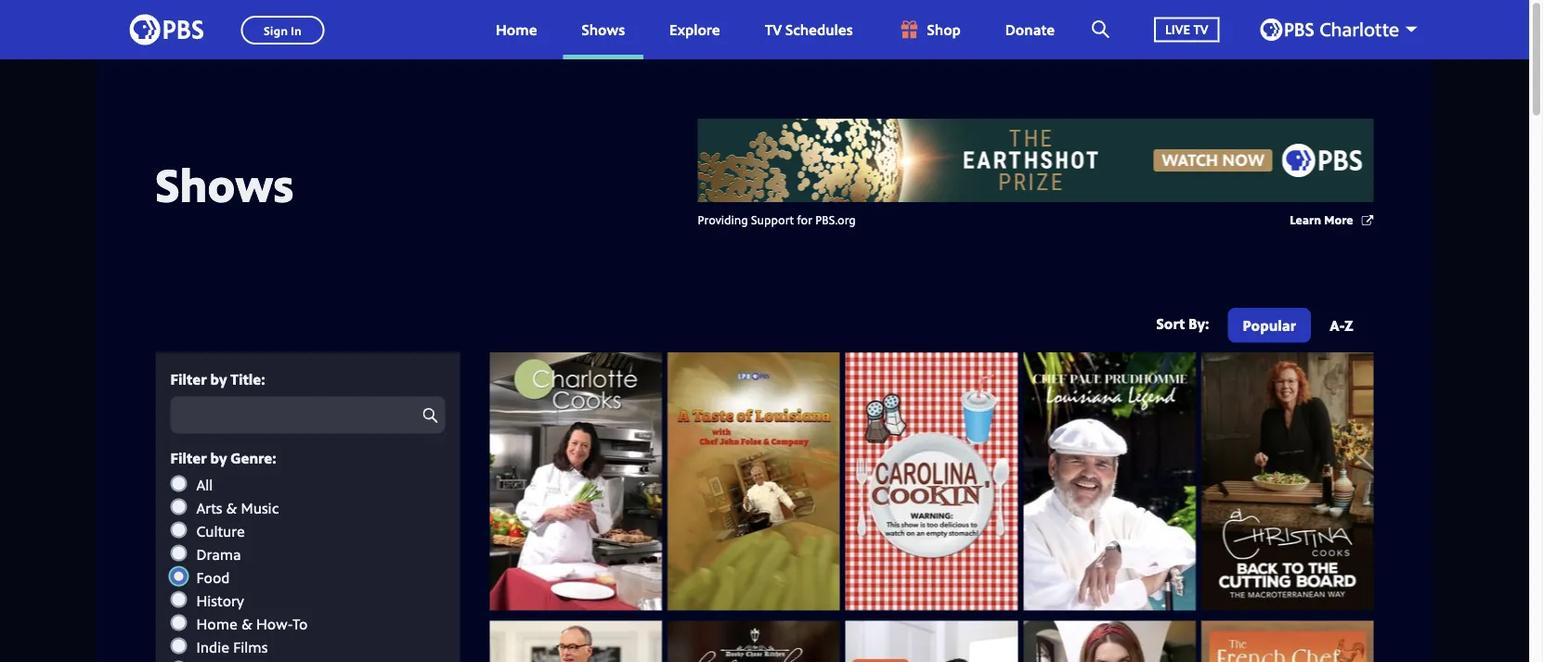 Task type: describe. For each thing, give the bounding box(es) containing it.
by for genre:
[[210, 448, 227, 468]]

live
[[1165, 21, 1190, 38]]

home link
[[477, 0, 556, 59]]

for
[[797, 211, 812, 228]]

all
[[196, 475, 213, 495]]

filter for filter by genre: all arts & music culture drama food history home & how-to indie films
[[170, 448, 207, 468]]

shop link
[[879, 0, 979, 59]]

ellie's real good food image
[[846, 621, 1018, 663]]

a taste of louisiana with chef john folse & co. image
[[668, 353, 840, 611]]

search image
[[1092, 20, 1110, 38]]

filter by genre: element
[[170, 475, 445, 663]]

schedules
[[785, 19, 853, 39]]

z
[[1345, 315, 1353, 335]]

shop
[[927, 19, 961, 39]]

explore
[[670, 19, 720, 39]]

shows link
[[563, 0, 644, 59]]

food
[[196, 568, 230, 588]]

popular
[[1243, 315, 1296, 335]]

christina cooks: back to the cutting board image
[[1201, 353, 1374, 611]]

home inside filter by genre: all arts & music culture drama food history home & how-to indie films
[[196, 614, 238, 634]]

live tv
[[1165, 21, 1208, 38]]

0 vertical spatial home
[[496, 19, 537, 39]]

a-z
[[1330, 315, 1353, 335]]

support
[[751, 211, 794, 228]]

0 horizontal spatial tv
[[765, 19, 782, 39]]

donate
[[1005, 19, 1055, 39]]

learn more
[[1290, 211, 1353, 228]]

sort
[[1156, 314, 1185, 334]]

1 horizontal spatial tv
[[1193, 21, 1208, 38]]

live tv link
[[1136, 0, 1238, 59]]

advertisement region
[[698, 119, 1374, 202]]

0 vertical spatial shows
[[582, 19, 625, 39]]

1 horizontal spatial &
[[241, 614, 253, 634]]

pbs.org
[[815, 211, 856, 228]]

christopher kimball's milk street television image
[[490, 621, 662, 663]]

sort by:
[[1156, 314, 1209, 334]]

0 horizontal spatial &
[[226, 498, 237, 518]]

sort by: element
[[1224, 308, 1368, 348]]

history
[[196, 591, 244, 611]]

providing
[[698, 211, 748, 228]]

providing support for pbs.org
[[698, 211, 856, 228]]

tv schedules link
[[746, 0, 871, 59]]



Task type: vqa. For each thing, say whether or not it's contained in the screenshot.
TV Schedules
yes



Task type: locate. For each thing, give the bounding box(es) containing it.
1 vertical spatial home
[[196, 614, 238, 634]]

1 vertical spatial filter
[[170, 448, 207, 468]]

learn
[[1290, 211, 1321, 228]]

tv left schedules
[[765, 19, 782, 39]]

1 filter from the top
[[170, 369, 207, 389]]

to
[[293, 614, 308, 634]]

genre:
[[231, 448, 276, 468]]

drama
[[196, 545, 241, 565]]

home
[[496, 19, 537, 39], [196, 614, 238, 634]]

filter by genre: all arts & music culture drama food history home & how-to indie films
[[170, 448, 308, 657]]

more
[[1324, 211, 1353, 228]]

home down history
[[196, 614, 238, 634]]

pbs image
[[130, 9, 204, 51]]

2 by from the top
[[210, 448, 227, 468]]

filter
[[170, 369, 207, 389], [170, 448, 207, 468]]

the dooky chase kitchen: leah's legacy image
[[668, 621, 840, 663]]

charlotte cooks image
[[490, 353, 662, 611]]

filter for filter by title:
[[170, 369, 207, 389]]

chef paul prudhomme: louisiana legend image
[[1023, 353, 1196, 611]]

& up films
[[241, 614, 253, 634]]

shows
[[582, 19, 625, 39], [156, 152, 294, 215]]

films
[[233, 638, 268, 657]]

&
[[226, 498, 237, 518], [241, 614, 253, 634]]

by for title:
[[210, 369, 227, 389]]

by inside filter by genre: all arts & music culture drama food history home & how-to indie films
[[210, 448, 227, 468]]

filter by title:
[[170, 369, 265, 389]]

by left the title:
[[210, 369, 227, 389]]

2 filter from the top
[[170, 448, 207, 468]]

filter left the title:
[[170, 369, 207, 389]]

1 horizontal spatial home
[[496, 19, 537, 39]]

tv
[[765, 19, 782, 39], [1193, 21, 1208, 38]]

1 vertical spatial &
[[241, 614, 253, 634]]

0 horizontal spatial shows
[[156, 152, 294, 215]]

0 vertical spatial &
[[226, 498, 237, 518]]

explore link
[[651, 0, 739, 59]]

1 horizontal spatial shows
[[582, 19, 625, 39]]

indie
[[196, 638, 229, 657]]

music
[[241, 498, 279, 518]]

tv right live
[[1193, 21, 1208, 38]]

Filter by Title: text field
[[170, 397, 445, 434]]

how-
[[256, 614, 293, 634]]

0 vertical spatial by
[[210, 369, 227, 389]]

1 by from the top
[[210, 369, 227, 389]]

1 vertical spatial by
[[210, 448, 227, 468]]

arts
[[196, 498, 222, 518]]

title:
[[231, 369, 265, 389]]

flavor of poland image
[[1023, 621, 1196, 663]]

home left shows link at the top of the page
[[496, 19, 537, 39]]

donate link
[[987, 0, 1073, 59]]

0 horizontal spatial home
[[196, 614, 238, 634]]

1 vertical spatial shows
[[156, 152, 294, 215]]

culture
[[196, 521, 245, 541]]

by
[[210, 369, 227, 389], [210, 448, 227, 468]]

tv schedules
[[765, 19, 853, 39]]

carolina cookin' image
[[846, 353, 1018, 611]]

the french chef classics image
[[1201, 621, 1374, 663]]

a-
[[1330, 315, 1345, 335]]

0 vertical spatial filter
[[170, 369, 207, 389]]

by:
[[1188, 314, 1209, 334]]

learn more link
[[1290, 211, 1374, 230]]

filter up all
[[170, 448, 207, 468]]

filter inside filter by genre: all arts & music culture drama food history home & how-to indie films
[[170, 448, 207, 468]]

by up all
[[210, 448, 227, 468]]

& right arts
[[226, 498, 237, 518]]

pbs charlotte image
[[1260, 19, 1399, 41]]



